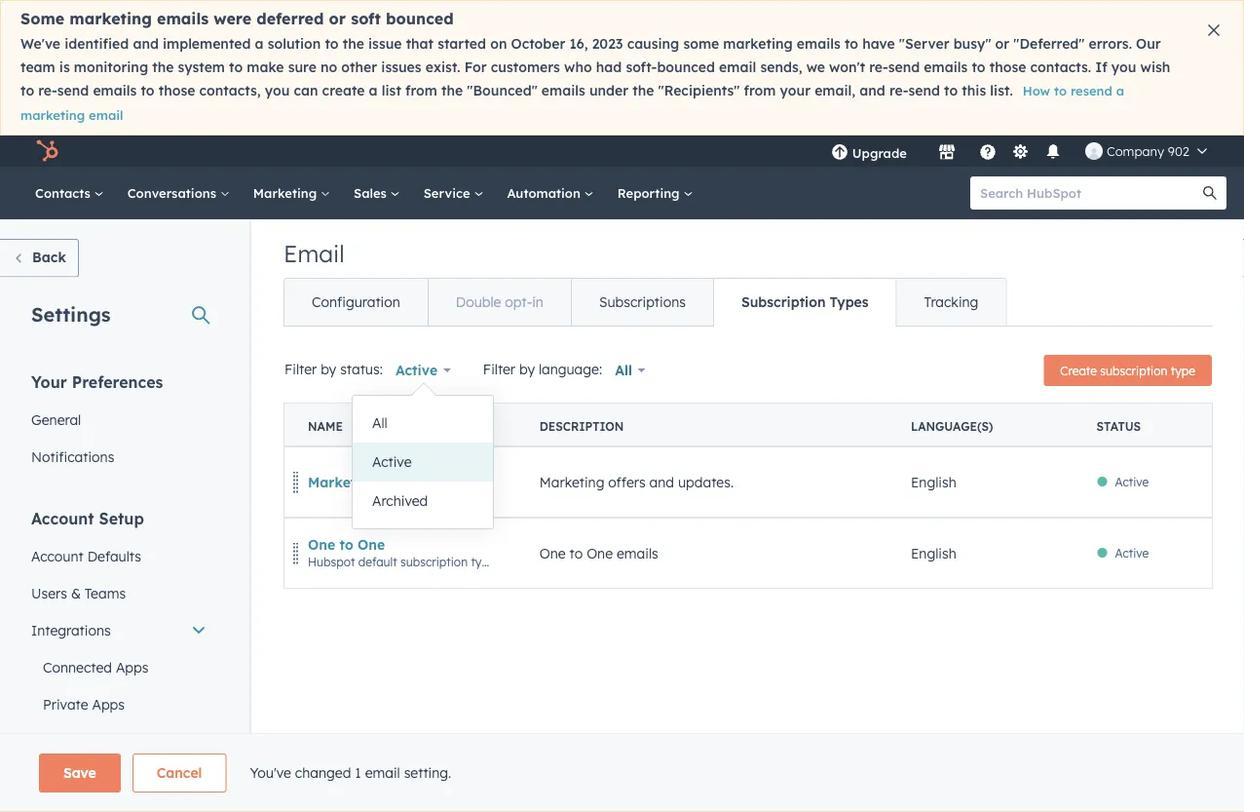 Task type: vqa. For each thing, say whether or not it's contained in the screenshot.
the they're
no



Task type: locate. For each thing, give the bounding box(es) containing it.
on
[[491, 35, 507, 52]]

0 vertical spatial email
[[720, 58, 757, 76]]

private apps
[[43, 696, 125, 713]]

active inside button
[[372, 453, 412, 470]]

service inside email service provider link
[[82, 733, 130, 750]]

account
[[31, 508, 94, 528], [31, 547, 84, 564]]

a up 'make'
[[255, 35, 264, 52]]

the down soft-
[[633, 82, 655, 99]]

teams
[[85, 584, 126, 602]]

marketing link
[[242, 167, 342, 219]]

all inside all button
[[372, 414, 388, 431]]

0 horizontal spatial bounced
[[386, 9, 454, 28]]

1 vertical spatial you
[[265, 82, 290, 99]]

how to resend a marketing email link
[[20, 83, 1125, 123]]

customers
[[491, 58, 561, 76]]

bounced up that
[[386, 9, 454, 28]]

name
[[308, 419, 343, 434]]

marketing down name
[[308, 474, 378, 491]]

preferences
[[72, 372, 163, 391]]

cancel
[[157, 764, 202, 781]]

you down 'make'
[[265, 82, 290, 99]]

service down the private apps link
[[82, 733, 130, 750]]

to up the hubspot
[[340, 536, 354, 553]]

under
[[590, 82, 629, 99]]

exist.
[[426, 58, 461, 76]]

to up this in the top of the page
[[972, 58, 986, 76]]

0 vertical spatial account
[[31, 508, 94, 528]]

marketing up identified on the top left of the page
[[69, 9, 152, 28]]

sends,
[[761, 58, 803, 76]]

issue
[[369, 35, 402, 52]]

opt-
[[505, 293, 533, 311]]

1
[[355, 764, 361, 781]]

company
[[1107, 143, 1165, 159]]

by left status:
[[321, 360, 337, 377]]

to up the won't in the right top of the page
[[845, 35, 859, 52]]

1 horizontal spatial re-
[[870, 58, 889, 76]]

1 horizontal spatial filter
[[483, 360, 516, 377]]

marketing information
[[308, 474, 466, 491]]

0 horizontal spatial filter
[[285, 360, 317, 377]]

default
[[359, 554, 397, 569]]

0 horizontal spatial subscription
[[401, 554, 468, 569]]

email down monitoring
[[89, 107, 123, 123]]

emails down "server
[[925, 58, 968, 76]]

settings link
[[1009, 141, 1033, 161]]

had
[[596, 58, 622, 76]]

0 horizontal spatial all
[[372, 414, 388, 431]]

subscription right default
[[401, 554, 468, 569]]

subscriptions
[[599, 293, 686, 311]]

search button
[[1194, 176, 1227, 210]]

2 filter from the left
[[483, 360, 516, 377]]

how to resend a marketing email
[[20, 83, 1125, 123]]

updates.
[[679, 474, 734, 491]]

email up save in the left of the page
[[43, 733, 79, 750]]

is
[[59, 58, 70, 76]]

2 vertical spatial marketing
[[20, 107, 85, 123]]

menu item
[[921, 136, 925, 167]]

all right language:
[[615, 362, 633, 379]]

bounced inside the we've identified and implemented a solution to the issue that started on october 16, 2023 causing some marketing emails to have "server busy" or "deferred" errors. our team is monitoring the system to make sure no other issues exist. for customers who had soft-bounced email sends, we won't re-send emails to those contacts. if you wish to re-send emails to those contacts, you can create a list from the "bounced" emails under the "recipients" from your email, and re-send to this list.
[[657, 58, 716, 76]]

0 horizontal spatial email
[[43, 733, 79, 750]]

1 english from the top
[[912, 474, 957, 491]]

0 vertical spatial all
[[615, 362, 633, 379]]

0 vertical spatial those
[[990, 58, 1027, 76]]

to inside how to resend a marketing email
[[1055, 83, 1068, 99]]

0 vertical spatial and
[[133, 35, 159, 52]]

service right sales link
[[424, 185, 474, 201]]

send
[[889, 58, 921, 76], [57, 82, 89, 99], [909, 82, 941, 99]]

and up monitoring
[[133, 35, 159, 52]]

account up users at the left
[[31, 547, 84, 564]]

conversations
[[127, 185, 220, 201]]

active button
[[383, 351, 464, 390]]

account setup element
[[19, 507, 218, 812]]

2 vertical spatial and
[[650, 474, 675, 491]]

apps up email service provider
[[92, 696, 125, 713]]

marketing left the offers
[[540, 474, 605, 491]]

menu
[[818, 136, 1222, 167]]

apps down integrations 'button'
[[116, 659, 149, 676]]

0 vertical spatial service
[[424, 185, 474, 201]]

the down the exist.
[[442, 82, 463, 99]]

no
[[321, 58, 338, 76]]

emails down who
[[542, 82, 586, 99]]

help image
[[980, 144, 997, 162]]

have
[[863, 35, 896, 52]]

2023
[[592, 35, 624, 52]]

solution
[[268, 35, 321, 52]]

1 vertical spatial bounced
[[657, 58, 716, 76]]

email,
[[815, 82, 856, 99]]

0 horizontal spatial you
[[265, 82, 290, 99]]

apps for private apps
[[92, 696, 125, 713]]

marketing up the hubspot link
[[20, 107, 85, 123]]

1 horizontal spatial email
[[284, 239, 345, 268]]

1 vertical spatial and
[[860, 82, 886, 99]]

2 account from the top
[[31, 547, 84, 564]]

conversations link
[[116, 167, 242, 219]]

all right name
[[372, 414, 388, 431]]

0 horizontal spatial by
[[321, 360, 337, 377]]

filter left status:
[[285, 360, 317, 377]]

0 horizontal spatial service
[[82, 733, 130, 750]]

language(s)
[[912, 419, 994, 434]]

0 vertical spatial english
[[912, 474, 957, 491]]

1 horizontal spatial all
[[615, 362, 633, 379]]

type inside button
[[1172, 363, 1196, 378]]

information
[[382, 474, 466, 491]]

0 vertical spatial or
[[329, 9, 346, 28]]

if
[[1096, 58, 1108, 76]]

0 horizontal spatial from
[[406, 82, 438, 99]]

defaults
[[87, 547, 141, 564]]

create subscription type
[[1061, 363, 1196, 378]]

to down contacts.
[[1055, 83, 1068, 99]]

marketing for marketing information
[[308, 474, 378, 491]]

1 filter from the left
[[285, 360, 317, 377]]

1 vertical spatial email
[[43, 733, 79, 750]]

bounced up '"recipients"'
[[657, 58, 716, 76]]

2 by from the left
[[520, 360, 535, 377]]

0 horizontal spatial re-
[[38, 82, 57, 99]]

emails
[[157, 9, 209, 28], [797, 35, 841, 52], [925, 58, 968, 76], [93, 82, 137, 99], [542, 82, 586, 99], [617, 545, 659, 562]]

sales link
[[342, 167, 412, 219]]

1 horizontal spatial subscription
[[1101, 363, 1168, 378]]

1 horizontal spatial or
[[996, 35, 1010, 52]]

2 horizontal spatial email
[[720, 58, 757, 76]]

changed
[[295, 764, 351, 781]]

service inside "service" link
[[424, 185, 474, 201]]

downloads
[[115, 774, 186, 791]]

errors.
[[1090, 35, 1133, 52]]

description
[[540, 419, 624, 434]]

2 vertical spatial email
[[365, 764, 400, 781]]

email right 1
[[365, 764, 400, 781]]

0 horizontal spatial those
[[159, 82, 195, 99]]

"server
[[900, 35, 950, 52]]

email for email service provider
[[43, 733, 79, 750]]

2 horizontal spatial a
[[1117, 83, 1125, 99]]

1 horizontal spatial bounced
[[657, 58, 716, 76]]

1 horizontal spatial by
[[520, 360, 535, 377]]

your
[[31, 372, 67, 391]]

account up account defaults
[[31, 508, 94, 528]]

1 horizontal spatial type
[[1172, 363, 1196, 378]]

one to one button
[[308, 536, 385, 553]]

users & teams link
[[19, 575, 218, 612]]

from down sends, on the top right of the page
[[744, 82, 776, 99]]

navigation
[[284, 278, 1007, 327]]

status
[[1097, 419, 1142, 434]]

those down system
[[159, 82, 195, 99]]

system
[[178, 58, 225, 76]]

english for one to one emails
[[912, 545, 957, 562]]

save button
[[39, 754, 121, 793]]

marketplaces button
[[927, 136, 968, 167]]

a right resend
[[1117, 83, 1125, 99]]

1 vertical spatial type
[[471, 554, 496, 569]]

and for updates.
[[650, 474, 675, 491]]

1 vertical spatial account
[[31, 547, 84, 564]]

by left language:
[[520, 360, 535, 377]]

email inside how to resend a marketing email
[[89, 107, 123, 123]]

1 account from the top
[[31, 508, 94, 528]]

mateo roberts image
[[1086, 142, 1104, 160]]

1 from from the left
[[406, 82, 438, 99]]

in
[[532, 293, 544, 311]]

list box
[[353, 396, 493, 528]]

subscription
[[1101, 363, 1168, 378], [401, 554, 468, 569]]

0 vertical spatial email
[[284, 239, 345, 268]]

or left soft
[[329, 9, 346, 28]]

0 horizontal spatial and
[[133, 35, 159, 52]]

search image
[[1204, 186, 1218, 200]]

marketing
[[253, 185, 321, 201], [308, 474, 378, 491], [540, 474, 605, 491]]

1 vertical spatial subscription
[[401, 554, 468, 569]]

email
[[284, 239, 345, 268], [43, 733, 79, 750]]

0 horizontal spatial or
[[329, 9, 346, 28]]

active
[[396, 362, 438, 379], [372, 453, 412, 470], [1116, 475, 1150, 489], [1116, 546, 1150, 561]]

other
[[342, 58, 377, 76]]

0 horizontal spatial email
[[89, 107, 123, 123]]

subscription right create
[[1101, 363, 1168, 378]]

to
[[325, 35, 339, 52], [845, 35, 859, 52], [229, 58, 243, 76], [972, 58, 986, 76], [20, 82, 34, 99], [141, 82, 155, 99], [945, 82, 959, 99], [1055, 83, 1068, 99], [340, 536, 354, 553], [570, 545, 583, 562]]

0 vertical spatial apps
[[116, 659, 149, 676]]

1 horizontal spatial email
[[365, 764, 400, 781]]

1 vertical spatial apps
[[92, 696, 125, 713]]

0 vertical spatial type
[[1172, 363, 1196, 378]]

from
[[406, 82, 438, 99], [744, 82, 776, 99]]

back
[[32, 249, 66, 266]]

1 horizontal spatial service
[[424, 185, 474, 201]]

1 horizontal spatial and
[[650, 474, 675, 491]]

those up list.
[[990, 58, 1027, 76]]

1 horizontal spatial you
[[1112, 58, 1137, 76]]

1 vertical spatial marketing
[[724, 35, 793, 52]]

1 by from the left
[[321, 360, 337, 377]]

service link
[[412, 167, 496, 219]]

sure
[[288, 58, 317, 76]]

0 vertical spatial subscription
[[1101, 363, 1168, 378]]

list box containing all
[[353, 396, 493, 528]]

&
[[71, 584, 81, 602]]

to left this in the top of the page
[[945, 82, 959, 99]]

a left the list
[[369, 82, 378, 99]]

filter down double opt-in link at left top
[[483, 360, 516, 377]]

general
[[31, 411, 81, 428]]

email inside email service provider link
[[43, 733, 79, 750]]

email up configuration
[[284, 239, 345, 268]]

1 vertical spatial those
[[159, 82, 195, 99]]

automation link
[[496, 167, 606, 219]]

users & teams
[[31, 584, 126, 602]]

marketing up sends, on the top right of the page
[[724, 35, 793, 52]]

1 vertical spatial or
[[996, 35, 1010, 52]]

who
[[565, 58, 592, 76]]

notifications button
[[1037, 136, 1070, 167]]

language:
[[539, 360, 603, 377]]

menu containing company 902
[[818, 136, 1222, 167]]

0 horizontal spatial type
[[471, 554, 496, 569]]

1 vertical spatial english
[[912, 545, 957, 562]]

2 from from the left
[[744, 82, 776, 99]]

1 vertical spatial all
[[372, 414, 388, 431]]

and right the offers
[[650, 474, 675, 491]]

account for account setup
[[31, 508, 94, 528]]

tracking
[[925, 293, 979, 311]]

2 english from the top
[[912, 545, 957, 562]]

email down some
[[720, 58, 757, 76]]

to up contacts,
[[229, 58, 243, 76]]

by for status:
[[321, 360, 337, 377]]

one
[[308, 536, 336, 553], [358, 536, 385, 553], [540, 545, 566, 562], [587, 545, 613, 562]]

1 vertical spatial email
[[89, 107, 123, 123]]

marketing left sales
[[253, 185, 321, 201]]

general link
[[19, 401, 218, 438]]

0 horizontal spatial a
[[255, 35, 264, 52]]

back link
[[0, 239, 79, 277]]

2 horizontal spatial and
[[860, 82, 886, 99]]

you
[[1112, 58, 1137, 76], [265, 82, 290, 99]]

email inside the we've identified and implemented a solution to the issue that started on october 16, 2023 causing some marketing emails to have "server busy" or "deferred" errors. our team is monitoring the system to make sure no other issues exist. for customers who had soft-bounced email sends, we won't re-send emails to those contacts. if you wish to re-send emails to those contacts, you can create a list from the "bounced" emails under the "recipients" from your email, and re-send to this list.
[[720, 58, 757, 76]]

you right if
[[1112, 58, 1137, 76]]

or right busy"
[[996, 35, 1010, 52]]

we
[[807, 58, 826, 76]]

0 vertical spatial marketing
[[69, 9, 152, 28]]

double opt-in link
[[428, 279, 571, 326]]

setup
[[99, 508, 144, 528]]

marketplace downloads link
[[19, 764, 218, 801]]

marketing for marketing offers and updates.
[[540, 474, 605, 491]]

1 horizontal spatial from
[[744, 82, 776, 99]]

0 vertical spatial bounced
[[386, 9, 454, 28]]

and down the won't in the right top of the page
[[860, 82, 886, 99]]

from right the list
[[406, 82, 438, 99]]

1 vertical spatial service
[[82, 733, 130, 750]]

apps inside 'link'
[[116, 659, 149, 676]]

subscription
[[742, 293, 826, 311]]



Task type: describe. For each thing, give the bounding box(es) containing it.
hubspot link
[[23, 139, 73, 163]]

902
[[1169, 143, 1190, 159]]

type inside one to one hubspot default subscription type
[[471, 554, 496, 569]]

help button
[[972, 136, 1005, 167]]

some
[[684, 35, 720, 52]]

make
[[247, 58, 284, 76]]

resend
[[1071, 83, 1113, 99]]

connected apps
[[43, 659, 149, 676]]

notifications
[[31, 448, 114, 465]]

company 902
[[1107, 143, 1190, 159]]

emails up implemented
[[157, 9, 209, 28]]

wish
[[1141, 58, 1171, 76]]

we've
[[20, 35, 60, 52]]

were
[[214, 9, 252, 28]]

double
[[456, 293, 501, 311]]

configuration
[[312, 293, 400, 311]]

team
[[20, 58, 55, 76]]

1 horizontal spatial a
[[369, 82, 378, 99]]

contacts link
[[23, 167, 116, 219]]

we've identified and implemented a solution to the issue that started on october 16, 2023 causing some marketing emails to have "server busy" or "deferred" errors. our team is monitoring the system to make sure no other issues exist. for customers who had soft-bounced email sends, we won't re-send emails to those contacts. if you wish to re-send emails to those contacts, you can create a list from the "bounced" emails under the "recipients" from your email, and re-send to this list.
[[20, 35, 1171, 99]]

0 vertical spatial you
[[1112, 58, 1137, 76]]

marketplace downloads
[[31, 774, 186, 791]]

your preferences element
[[19, 371, 218, 475]]

1 horizontal spatial those
[[990, 58, 1027, 76]]

account for account defaults
[[31, 547, 84, 564]]

or inside the we've identified and implemented a solution to the issue that started on october 16, 2023 causing some marketing emails to have "server busy" or "deferred" errors. our team is monitoring the system to make sure no other issues exist. for customers who had soft-bounced email sends, we won't re-send emails to those contacts. if you wish to re-send emails to those contacts, you can create a list from the "bounced" emails under the "recipients" from your email, and re-send to this list.
[[996, 35, 1010, 52]]

issues
[[381, 58, 422, 76]]

"bounced"
[[467, 82, 538, 99]]

active button
[[353, 443, 493, 482]]

tracking link
[[897, 279, 1007, 326]]

to down marketing offers and updates.
[[570, 545, 583, 562]]

archived
[[372, 492, 428, 509]]

causing
[[628, 35, 680, 52]]

our
[[1137, 35, 1162, 52]]

started
[[438, 35, 487, 52]]

create
[[322, 82, 365, 99]]

marketplaces image
[[939, 144, 956, 162]]

some marketing emails were deferred or soft bounced
[[20, 9, 454, 28]]

you've changed 1 email setting.
[[250, 764, 452, 781]]

offers
[[609, 474, 646, 491]]

marketing offers and updates.
[[540, 474, 734, 491]]

emails down marketing offers and updates.
[[617, 545, 659, 562]]

a inside how to resend a marketing email
[[1117, 83, 1125, 99]]

sales
[[354, 185, 391, 201]]

contacts,
[[199, 82, 261, 99]]

contacts.
[[1031, 58, 1092, 76]]

to down team
[[20, 82, 34, 99]]

notifications image
[[1045, 144, 1063, 162]]

subscription inside one to one hubspot default subscription type
[[401, 554, 468, 569]]

email service provider link
[[19, 723, 218, 760]]

hubspot
[[308, 554, 355, 569]]

types
[[830, 293, 869, 311]]

by for language:
[[520, 360, 535, 377]]

filter for filter by status:
[[285, 360, 317, 377]]

marketing information button
[[308, 474, 466, 491]]

navigation containing configuration
[[284, 278, 1007, 327]]

settings image
[[1012, 144, 1030, 161]]

soft-
[[626, 58, 657, 76]]

account defaults link
[[19, 538, 218, 575]]

2 horizontal spatial re-
[[890, 82, 909, 99]]

filter by status:
[[285, 360, 383, 377]]

16,
[[570, 35, 588, 52]]

email service provider
[[43, 733, 187, 750]]

users
[[31, 584, 67, 602]]

to down monitoring
[[141, 82, 155, 99]]

list.
[[991, 82, 1014, 99]]

some marketing emails were deferred or soft bounced banner
[[0, 0, 1245, 136]]

one to one hubspot default subscription type
[[308, 536, 496, 569]]

one to one emails
[[540, 545, 659, 562]]

your preferences
[[31, 372, 163, 391]]

emails up we
[[797, 35, 841, 52]]

private apps link
[[19, 686, 218, 723]]

Search HubSpot search field
[[971, 176, 1210, 210]]

can
[[294, 82, 318, 99]]

soft
[[351, 9, 381, 28]]

the up other on the top left of page
[[343, 35, 365, 52]]

to up no
[[325, 35, 339, 52]]

all button
[[353, 404, 493, 443]]

configuration link
[[285, 279, 428, 326]]

the left system
[[152, 58, 174, 76]]

and for implemented
[[133, 35, 159, 52]]

"deferred"
[[1014, 35, 1085, 52]]

subscription inside button
[[1101, 363, 1168, 378]]

setting.
[[404, 764, 452, 781]]

marketing inside the we've identified and implemented a solution to the issue that started on october 16, 2023 causing some marketing emails to have "server busy" or "deferred" errors. our team is monitoring the system to make sure no other issues exist. for customers who had soft-bounced email sends, we won't re-send emails to those contacts. if you wish to re-send emails to those contacts, you can create a list from the "bounced" emails under the "recipients" from your email, and re-send to this list.
[[724, 35, 793, 52]]

monitoring
[[74, 58, 148, 76]]

that
[[406, 35, 434, 52]]

emails down monitoring
[[93, 82, 137, 99]]

for
[[465, 58, 487, 76]]

reporting link
[[606, 167, 705, 219]]

account setup
[[31, 508, 144, 528]]

all button
[[603, 351, 659, 390]]

account defaults
[[31, 547, 141, 564]]

filter for filter by language:
[[483, 360, 516, 377]]

subscription types link
[[714, 279, 897, 326]]

all inside all popup button
[[615, 362, 633, 379]]

marketing inside how to resend a marketing email
[[20, 107, 85, 123]]

close banner icon image
[[1209, 24, 1221, 36]]

email for email
[[284, 239, 345, 268]]

marketing for marketing
[[253, 185, 321, 201]]

english for marketing offers and updates.
[[912, 474, 957, 491]]

create subscription type button
[[1045, 355, 1213, 386]]

this
[[963, 82, 987, 99]]

company 902 button
[[1074, 136, 1220, 167]]

connected apps link
[[19, 649, 218, 686]]

identified
[[64, 35, 129, 52]]

subscriptions link
[[571, 279, 714, 326]]

upgrade image
[[831, 144, 849, 162]]

reporting
[[618, 185, 684, 201]]

contacts
[[35, 185, 94, 201]]

deferred
[[257, 9, 324, 28]]

to inside one to one hubspot default subscription type
[[340, 536, 354, 553]]

apps for connected apps
[[116, 659, 149, 676]]

hubspot image
[[35, 139, 58, 163]]

you've
[[250, 764, 291, 781]]

active inside popup button
[[396, 362, 438, 379]]



